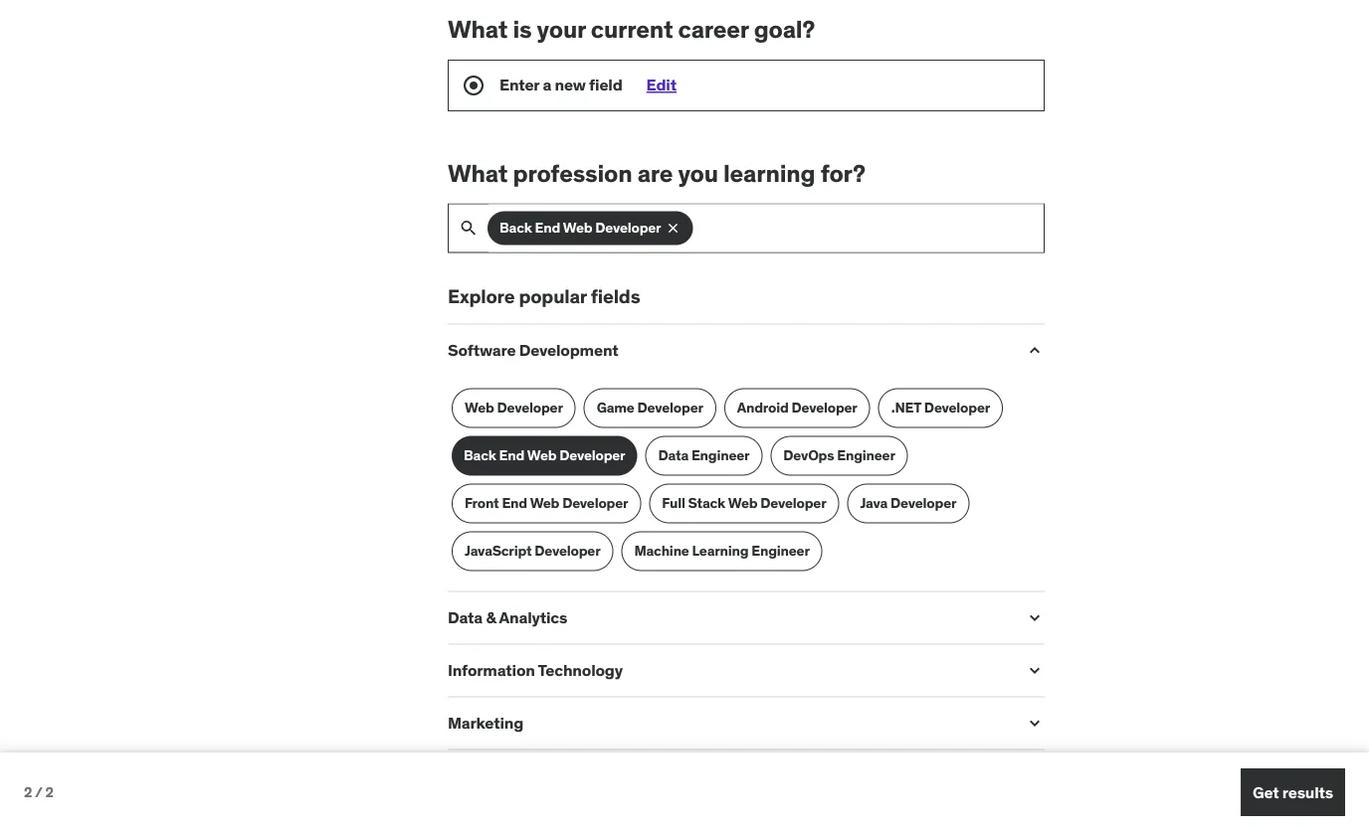 Task type: vqa. For each thing, say whether or not it's contained in the screenshot.
left App
no



Task type: describe. For each thing, give the bounding box(es) containing it.
developer down devops
[[761, 495, 826, 513]]

sitemap
[[589, 685, 641, 703]]

what profession are you learning for?
[[448, 158, 866, 188]]

full stack web developer
[[662, 495, 826, 513]]

small image for development
[[1025, 341, 1045, 361]]

game
[[597, 399, 635, 417]]

android
[[737, 399, 789, 417]]

software development
[[448, 340, 619, 360]]

front
[[465, 495, 499, 513]]

not
[[610, 638, 631, 656]]

career for skills.
[[575, 495, 631, 519]]

data engineer button
[[645, 436, 763, 476]]

what for what profession are you learning for?
[[448, 158, 508, 188]]

0 vertical spatial back end web developer button
[[488, 212, 693, 245]]

sell
[[634, 638, 655, 656]]

field
[[589, 74, 623, 95]]

udemy,
[[1260, 808, 1300, 823]]

javascript
[[465, 542, 532, 560]]

1 vertical spatial back end web developer
[[464, 447, 625, 465]]

learning
[[723, 158, 816, 188]]

data & analytics
[[448, 607, 567, 628]]

1 vertical spatial end
[[499, 447, 525, 465]]

build
[[426, 495, 471, 519]]

&
[[486, 607, 496, 628]]

explore popular fields
[[448, 284, 640, 308]]

enter
[[500, 74, 539, 95]]

fields
[[591, 284, 640, 308]]

java developer button
[[847, 484, 970, 524]]

nasdaq image
[[772, 486, 887, 530]]

Find a profession text field
[[489, 205, 1044, 252]]

full
[[662, 495, 685, 513]]

my
[[712, 638, 731, 656]]

submit search image
[[459, 219, 479, 238]]

what for what is your current career goal?
[[448, 14, 508, 44]]

front end web developer button
[[452, 484, 641, 524]]

data for data engineer
[[658, 447, 689, 465]]

you
[[678, 158, 718, 188]]

to
[[403, 495, 422, 519]]

in-
[[475, 495, 499, 519]]

1 2 from the left
[[24, 784, 32, 802]]

java
[[860, 495, 888, 513]]

developer up devops engineer
[[792, 399, 858, 417]]

terms
[[589, 583, 627, 601]]

2 / 2
[[24, 784, 53, 802]]

or
[[659, 638, 671, 656]]

small image for technology
[[1025, 661, 1045, 681]]

developer left skills.
[[562, 495, 628, 513]]

marketing
[[448, 713, 524, 733]]

is
[[513, 14, 532, 44]]

do not sell or share my personal information button
[[589, 633, 844, 680]]

machine
[[634, 542, 689, 560]]

what is your current career goal?
[[448, 14, 815, 44]]

enter a new field
[[500, 74, 623, 95]]

javascript developer button
[[452, 532, 614, 572]]

are
[[638, 158, 673, 188]]

data engineer
[[658, 447, 750, 465]]

game developer
[[597, 399, 703, 417]]

engineer inside machine learning engineer button
[[752, 542, 810, 560]]

current
[[591, 14, 673, 44]]

inc.
[[1303, 808, 1322, 823]]

© 2023 udemy, inc.
[[1216, 808, 1322, 823]]

software development button
[[448, 340, 1009, 360]]

1 vertical spatial back end web developer button
[[452, 436, 637, 476]]

profession
[[513, 158, 632, 188]]

web developer button
[[452, 389, 576, 428]]

game developer button
[[584, 389, 716, 428]]

technology
[[538, 660, 623, 681]]

machine learning engineer button
[[621, 532, 823, 572]]

do
[[589, 638, 607, 656]]

information technology button
[[448, 660, 1009, 681]]

software
[[448, 340, 516, 360]]

4 small image from the top
[[1025, 714, 1045, 734]]

web for the bottommost back end web developer button
[[527, 447, 557, 465]]

edit
[[646, 74, 677, 95]]

full stack web developer button
[[649, 484, 839, 524]]

2023
[[1228, 808, 1257, 823]]

volkswagen image
[[911, 486, 954, 530]]

developer down the software development
[[497, 399, 563, 417]]

goal?
[[754, 14, 815, 44]]



Task type: locate. For each thing, give the bounding box(es) containing it.
0 horizontal spatial 2
[[24, 784, 32, 802]]

back end web developer down profession
[[500, 219, 661, 237]]

©
[[1216, 808, 1226, 823]]

developer down the "game"
[[560, 447, 625, 465]]

share
[[674, 638, 709, 656]]

developer right java
[[891, 495, 957, 513]]

career left goal?
[[678, 14, 749, 44]]

do not sell or share my personal information sitemap
[[589, 638, 788, 703]]

engineer up java
[[837, 447, 895, 465]]

end
[[535, 219, 560, 237], [499, 447, 525, 465], [502, 495, 527, 513]]

back right submit search icon
[[500, 219, 532, 237]]

a
[[543, 74, 551, 95]]

developer left deselect icon at top left
[[595, 219, 661, 237]]

devops engineer button
[[771, 436, 908, 476]]

0 horizontal spatial career
[[575, 495, 631, 519]]

career
[[678, 14, 749, 44], [575, 495, 631, 519]]

.net
[[891, 399, 921, 417]]

java developer
[[860, 495, 957, 513]]

end down profession
[[535, 219, 560, 237]]

1 horizontal spatial back
[[500, 219, 532, 237]]

devops
[[784, 447, 834, 465]]

1 horizontal spatial data
[[658, 447, 689, 465]]

career left skills.
[[575, 495, 631, 519]]

back for top back end web developer button
[[500, 219, 532, 237]]

what left is
[[448, 14, 508, 44]]

analytics
[[499, 607, 567, 628]]

information
[[589, 657, 661, 675]]

1 vertical spatial data
[[448, 607, 483, 628]]

.net developer
[[891, 399, 990, 417]]

web
[[563, 219, 592, 237], [465, 399, 494, 417], [527, 447, 557, 465], [530, 495, 560, 513], [728, 495, 758, 513]]

development
[[519, 340, 619, 360]]

1 small image from the top
[[1025, 341, 1045, 361]]

data inside button
[[658, 447, 689, 465]]

web for top back end web developer button
[[563, 219, 592, 237]]

data for data & analytics
[[448, 607, 483, 628]]

udemy image
[[48, 799, 138, 833]]

0 horizontal spatial engineer
[[692, 447, 750, 465]]

information technology
[[448, 660, 623, 681]]

1 horizontal spatial 2
[[45, 784, 53, 802]]

2 vertical spatial end
[[502, 495, 527, 513]]

engineer down the full stack web developer button
[[752, 542, 810, 560]]

2 what from the top
[[448, 158, 508, 188]]

web up javascript developer at the bottom of page
[[530, 495, 560, 513]]

deselect image
[[665, 221, 681, 236]]

stack
[[688, 495, 726, 513]]

2 horizontal spatial engineer
[[837, 447, 895, 465]]

results
[[1283, 783, 1334, 803]]

engineer for devops engineer
[[837, 447, 895, 465]]

engineer for data engineer
[[692, 447, 750, 465]]

developer right .net
[[924, 399, 990, 417]]

developer right the "game"
[[637, 399, 703, 417]]

1 horizontal spatial engineer
[[752, 542, 810, 560]]

data
[[658, 447, 689, 465], [448, 607, 483, 628]]

end inside button
[[502, 495, 527, 513]]

2 small image from the top
[[1025, 608, 1045, 628]]

information
[[448, 660, 535, 681]]

demand
[[499, 495, 571, 519]]

end right in-
[[502, 495, 527, 513]]

back end web developer button down profession
[[488, 212, 693, 245]]

1 vertical spatial back
[[464, 447, 496, 465]]

data & analytics button
[[448, 607, 1009, 628]]

marketing button
[[448, 713, 1009, 733]]

engineer up "stack"
[[692, 447, 750, 465]]

1 vertical spatial career
[[575, 495, 631, 519]]

javascript developer
[[465, 542, 601, 560]]

front end web developer
[[465, 495, 628, 513]]

2 left / in the left bottom of the page
[[24, 784, 32, 802]]

web for the full stack web developer button
[[728, 495, 758, 513]]

get results
[[1253, 783, 1334, 803]]

android developer button
[[724, 389, 870, 428]]

machine learning engineer
[[634, 542, 810, 560]]

get
[[1253, 783, 1279, 803]]

2 2 from the left
[[45, 784, 53, 802]]

1 horizontal spatial career
[[678, 14, 749, 44]]

back end web developer
[[500, 219, 661, 237], [464, 447, 625, 465]]

web right "stack"
[[728, 495, 758, 513]]

end down web developer button
[[499, 447, 525, 465]]

0 vertical spatial back
[[500, 219, 532, 237]]

for?
[[821, 158, 866, 188]]

0 vertical spatial what
[[448, 14, 508, 44]]

.net developer button
[[878, 389, 1003, 428]]

developer down to build in-demand career skills.
[[535, 542, 601, 560]]

edit button
[[646, 74, 677, 95]]

data left &
[[448, 607, 483, 628]]

0 vertical spatial end
[[535, 219, 560, 237]]

learning
[[692, 542, 749, 560]]

3 small image from the top
[[1025, 661, 1045, 681]]

/
[[35, 784, 42, 802]]

web up front end web developer in the bottom left of the page
[[527, 447, 557, 465]]

data up 'full'
[[658, 447, 689, 465]]

0 horizontal spatial back
[[464, 447, 496, 465]]

engineer
[[692, 447, 750, 465], [837, 447, 895, 465], [752, 542, 810, 560]]

2 right / in the left bottom of the page
[[45, 784, 53, 802]]

1 vertical spatial what
[[448, 158, 508, 188]]

web developer
[[465, 399, 563, 417]]

web for front end web developer button
[[530, 495, 560, 513]]

small image
[[1025, 341, 1045, 361], [1025, 608, 1045, 628], [1025, 661, 1045, 681], [1025, 714, 1045, 734]]

skills.
[[635, 495, 686, 519]]

back up front
[[464, 447, 496, 465]]

back
[[500, 219, 532, 237], [464, 447, 496, 465]]

web down software
[[465, 399, 494, 417]]

0 horizontal spatial data
[[448, 607, 483, 628]]

devops engineer
[[784, 447, 895, 465]]

small image for &
[[1025, 608, 1045, 628]]

your
[[537, 14, 586, 44]]

explore
[[448, 284, 515, 308]]

back end web developer up front end web developer in the bottom left of the page
[[464, 447, 625, 465]]

what up submit search icon
[[448, 158, 508, 188]]

back end web developer button up front end web developer in the bottom left of the page
[[452, 436, 637, 476]]

career for goal?
[[678, 14, 749, 44]]

1 what from the top
[[448, 14, 508, 44]]

developer inside 'button'
[[535, 542, 601, 560]]

android developer
[[737, 399, 858, 417]]

get results button
[[1241, 769, 1346, 817]]

to build in-demand career skills.
[[399, 495, 686, 519]]

developer
[[595, 219, 661, 237], [497, 399, 563, 417], [637, 399, 703, 417], [792, 399, 858, 417], [924, 399, 990, 417], [560, 447, 625, 465], [562, 495, 628, 513], [761, 495, 826, 513], [891, 495, 957, 513], [535, 542, 601, 560]]

engineer inside devops engineer button
[[837, 447, 895, 465]]

0 vertical spatial back end web developer
[[500, 219, 661, 237]]

engineer inside the data engineer button
[[692, 447, 750, 465]]

back for the bottommost back end web developer button
[[464, 447, 496, 465]]

0 vertical spatial career
[[678, 14, 749, 44]]

web down profession
[[563, 219, 592, 237]]

0 vertical spatial data
[[658, 447, 689, 465]]

popular
[[519, 284, 587, 308]]

personal
[[734, 638, 788, 656]]

new
[[555, 74, 586, 95]]

terms link
[[589, 578, 844, 606]]

sitemap link
[[589, 680, 844, 708]]



